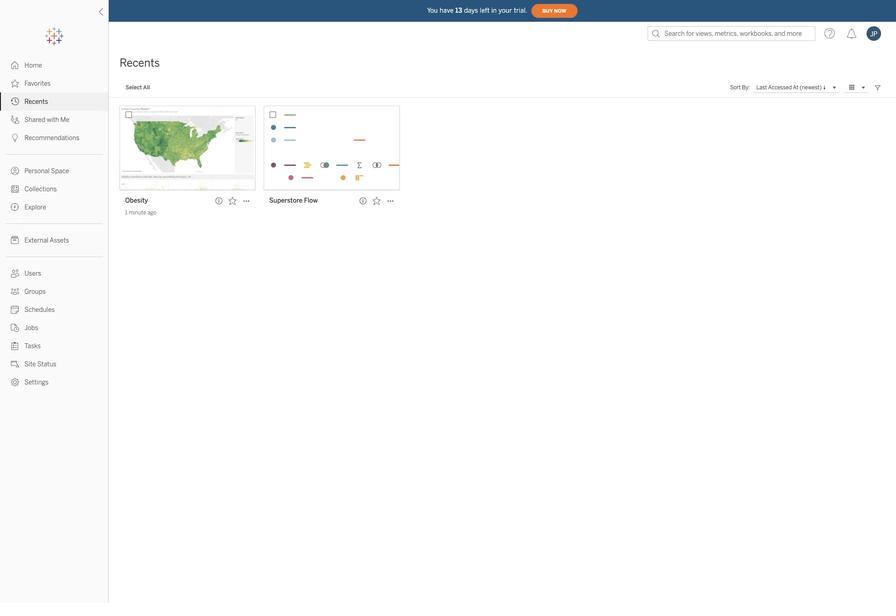 Task type: describe. For each thing, give the bounding box(es) containing it.
personal space link
[[0, 162, 108, 180]]

jobs
[[24, 324, 38, 332]]

shared with me link
[[0, 111, 108, 129]]

site
[[24, 360, 36, 368]]

by text only_f5he34f image for recents
[[11, 97, 19, 106]]

site status
[[24, 360, 56, 368]]

schedules link
[[0, 301, 108, 319]]

assets
[[50, 237, 69, 244]]

flow
[[304, 197, 318, 205]]

trial.
[[514, 7, 528, 14]]

days
[[464, 7, 478, 14]]

users
[[24, 270, 41, 278]]

tasks
[[24, 342, 41, 350]]

superstore
[[269, 197, 303, 205]]

in
[[492, 7, 497, 14]]

by text only_f5he34f image for home
[[11, 61, 19, 69]]

recents inside 'main navigation. press the up and down arrow keys to access links.' element
[[24, 98, 48, 106]]

last accessed at (newest) button
[[753, 82, 839, 93]]

buy now button
[[531, 4, 578, 18]]

by text only_f5he34f image for favorites
[[11, 79, 19, 88]]

at
[[793, 84, 799, 90]]

by text only_f5he34f image for tasks
[[11, 342, 19, 350]]

by text only_f5he34f image for users
[[11, 269, 19, 278]]

recommendations
[[24, 134, 79, 142]]

by text only_f5he34f image for shared with me
[[11, 116, 19, 124]]

users link
[[0, 264, 108, 283]]

recents link
[[0, 93, 108, 111]]

left
[[480, 7, 490, 14]]

tasks link
[[0, 337, 108, 355]]

settings link
[[0, 373, 108, 391]]

personal space
[[24, 167, 69, 175]]

by text only_f5he34f image for recommendations
[[11, 134, 19, 142]]

buy
[[543, 8, 553, 14]]

by text only_f5he34f image for schedules
[[11, 306, 19, 314]]

sort
[[730, 84, 741, 91]]

grid view image
[[848, 83, 857, 92]]

buy now
[[543, 8, 567, 14]]

groups link
[[0, 283, 108, 301]]

schedules
[[24, 306, 55, 314]]

collections link
[[0, 180, 108, 198]]

groups
[[24, 288, 46, 296]]

by:
[[742, 84, 750, 91]]

space
[[51, 167, 69, 175]]

by text only_f5he34f image for explore
[[11, 203, 19, 211]]

select
[[126, 84, 142, 91]]

by text only_f5he34f image for personal space
[[11, 167, 19, 175]]

last accessed at (newest)
[[757, 84, 822, 90]]

external assets
[[24, 237, 69, 244]]

me
[[60, 116, 69, 124]]

jobs link
[[0, 319, 108, 337]]

shared
[[24, 116, 45, 124]]

accessed
[[769, 84, 792, 90]]

all
[[143, 84, 150, 91]]



Task type: locate. For each thing, give the bounding box(es) containing it.
4 by text only_f5he34f image from the top
[[11, 167, 19, 175]]

by text only_f5he34f image left users
[[11, 269, 19, 278]]

recommendations link
[[0, 129, 108, 147]]

select all button
[[120, 82, 156, 93]]

by text only_f5he34f image left explore
[[11, 203, 19, 211]]

by text only_f5he34f image left external
[[11, 236, 19, 244]]

11 by text only_f5he34f image from the top
[[11, 378, 19, 386]]

by text only_f5he34f image inside users link
[[11, 269, 19, 278]]

by text only_f5he34f image left jobs
[[11, 324, 19, 332]]

by text only_f5he34f image
[[11, 79, 19, 88], [11, 97, 19, 106], [11, 134, 19, 142], [11, 167, 19, 175], [11, 360, 19, 368]]

your
[[499, 7, 512, 14]]

you have 13 days left in your trial.
[[427, 7, 528, 14]]

by text only_f5he34f image for site status
[[11, 360, 19, 368]]

10 by text only_f5he34f image from the top
[[11, 342, 19, 350]]

(newest)
[[800, 84, 822, 90]]

personal
[[24, 167, 50, 175]]

by text only_f5he34f image left tasks
[[11, 342, 19, 350]]

13
[[456, 7, 462, 14]]

you
[[427, 7, 438, 14]]

by text only_f5he34f image inside site status link
[[11, 360, 19, 368]]

by text only_f5he34f image inside personal space link
[[11, 167, 19, 175]]

minute
[[129, 209, 146, 216]]

2 by text only_f5he34f image from the top
[[11, 97, 19, 106]]

3 by text only_f5he34f image from the top
[[11, 185, 19, 193]]

by text only_f5he34f image inside recents link
[[11, 97, 19, 106]]

settings
[[24, 379, 49, 386]]

by text only_f5he34f image
[[11, 61, 19, 69], [11, 116, 19, 124], [11, 185, 19, 193], [11, 203, 19, 211], [11, 236, 19, 244], [11, 269, 19, 278], [11, 287, 19, 296], [11, 306, 19, 314], [11, 324, 19, 332], [11, 342, 19, 350], [11, 378, 19, 386]]

2 by text only_f5he34f image from the top
[[11, 116, 19, 124]]

6 by text only_f5he34f image from the top
[[11, 269, 19, 278]]

1 by text only_f5he34f image from the top
[[11, 79, 19, 88]]

1 vertical spatial recents
[[24, 98, 48, 106]]

by text only_f5he34f image left home
[[11, 61, 19, 69]]

recents up 'select all'
[[120, 56, 160, 69]]

now
[[554, 8, 567, 14]]

5 by text only_f5he34f image from the top
[[11, 236, 19, 244]]

by text only_f5he34f image inside tasks link
[[11, 342, 19, 350]]

by text only_f5he34f image inside settings link
[[11, 378, 19, 386]]

4 by text only_f5he34f image from the top
[[11, 203, 19, 211]]

5 by text only_f5he34f image from the top
[[11, 360, 19, 368]]

shared with me
[[24, 116, 69, 124]]

by text only_f5he34f image for collections
[[11, 185, 19, 193]]

navigation panel element
[[0, 27, 108, 391]]

status
[[37, 360, 56, 368]]

by text only_f5he34f image for external assets
[[11, 236, 19, 244]]

select all
[[126, 84, 150, 91]]

by text only_f5he34f image for jobs
[[11, 324, 19, 332]]

by text only_f5he34f image left settings
[[11, 378, 19, 386]]

last
[[757, 84, 767, 90]]

home link
[[0, 56, 108, 74]]

obesity
[[125, 197, 148, 205]]

by text only_f5he34f image left collections
[[11, 185, 19, 193]]

superstore flow
[[269, 197, 318, 205]]

by text only_f5he34f image inside collections link
[[11, 185, 19, 193]]

ago
[[147, 209, 157, 216]]

by text only_f5he34f image inside shared with me link
[[11, 116, 19, 124]]

recents
[[120, 56, 160, 69], [24, 98, 48, 106]]

1
[[125, 209, 128, 216]]

with
[[47, 116, 59, 124]]

home
[[24, 62, 42, 69]]

site status link
[[0, 355, 108, 373]]

9 by text only_f5he34f image from the top
[[11, 324, 19, 332]]

by text only_f5he34f image inside "schedules" link
[[11, 306, 19, 314]]

by text only_f5he34f image left groups
[[11, 287, 19, 296]]

recents up shared
[[24, 98, 48, 106]]

by text only_f5he34f image inside home link
[[11, 61, 19, 69]]

favorites
[[24, 80, 51, 88]]

external assets link
[[0, 231, 108, 249]]

by text only_f5he34f image inside recommendations link
[[11, 134, 19, 142]]

0 vertical spatial recents
[[120, 56, 160, 69]]

3 by text only_f5he34f image from the top
[[11, 134, 19, 142]]

external
[[24, 237, 48, 244]]

1 minute ago
[[125, 209, 157, 216]]

by text only_f5he34f image inside groups link
[[11, 287, 19, 296]]

sort by:
[[730, 84, 750, 91]]

explore
[[24, 204, 46, 211]]

by text only_f5he34f image inside external assets link
[[11, 236, 19, 244]]

favorites link
[[0, 74, 108, 93]]

explore link
[[0, 198, 108, 216]]

8 by text only_f5he34f image from the top
[[11, 306, 19, 314]]

0 horizontal spatial recents
[[24, 98, 48, 106]]

by text only_f5he34f image for settings
[[11, 378, 19, 386]]

by text only_f5he34f image left 'schedules'
[[11, 306, 19, 314]]

by text only_f5he34f image inside the favorites link
[[11, 79, 19, 88]]

by text only_f5he34f image inside jobs link
[[11, 324, 19, 332]]

Search for views, metrics, workbooks, and more text field
[[648, 26, 816, 41]]

7 by text only_f5he34f image from the top
[[11, 287, 19, 296]]

by text only_f5he34f image for groups
[[11, 287, 19, 296]]

main navigation. press the up and down arrow keys to access links. element
[[0, 56, 108, 391]]

1 horizontal spatial recents
[[120, 56, 160, 69]]

by text only_f5he34f image inside explore link
[[11, 203, 19, 211]]

have
[[440, 7, 454, 14]]

collections
[[24, 185, 57, 193]]

1 by text only_f5he34f image from the top
[[11, 61, 19, 69]]

by text only_f5he34f image left shared
[[11, 116, 19, 124]]



Task type: vqa. For each thing, say whether or not it's contained in the screenshot.
Reset button
no



